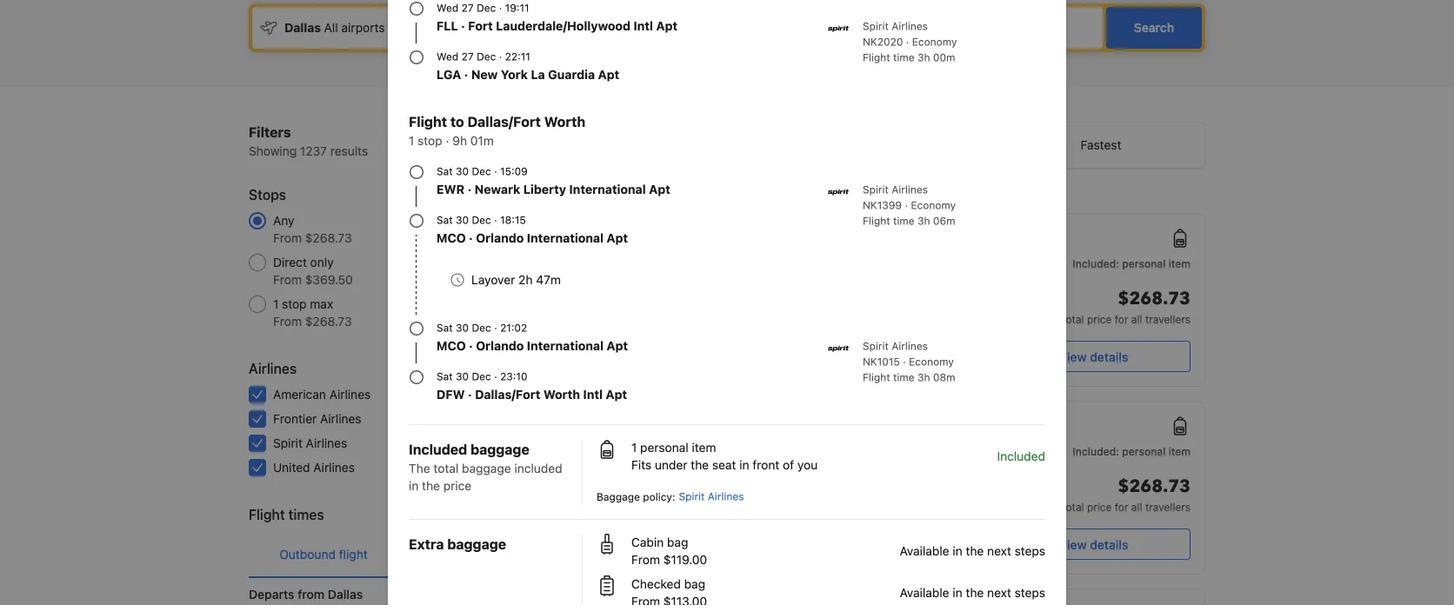 Task type: vqa. For each thing, say whether or not it's contained in the screenshot.


Task type: locate. For each thing, give the bounding box(es) containing it.
2 next from the top
[[987, 586, 1012, 600]]

0 vertical spatial stop
[[418, 134, 442, 148]]

available in the next steps
[[900, 544, 1046, 558], [900, 586, 1046, 600]]

1 vertical spatial 1237
[[521, 214, 548, 228]]

the
[[409, 461, 430, 476]]

the
[[691, 458, 709, 472], [422, 479, 440, 493], [966, 544, 984, 558], [966, 586, 984, 600]]

1237 left results
[[300, 144, 327, 158]]

ewr inside sat 30 dec · 15:09 ewr · newark liberty international apt
[[437, 182, 465, 197]]

1 wed from the top
[[437, 2, 459, 14]]

2 horizontal spatial stop
[[803, 520, 825, 532]]

1 spirit airlines image from the top
[[828, 18, 849, 39]]

details
[[1090, 350, 1129, 364], [1090, 538, 1129, 552]]

from inside the direct only from $369.50
[[273, 273, 302, 287]]

3h left 08m
[[918, 371, 930, 384]]

9h down to
[[452, 134, 467, 148]]

spirit inside spirit airlines nk1399 · economy flight time 3h 06m
[[863, 184, 889, 196]]

2 $268.73 total price for all travellers from the top
[[1060, 475, 1191, 513]]

427
[[526, 461, 548, 475]]

apt
[[656, 19, 678, 33], [598, 67, 620, 82], [649, 182, 670, 197], [607, 231, 628, 245], [607, 339, 628, 353], [606, 388, 627, 402]]

sat for sat 30 dec · 15:09 ewr · newark liberty international apt
[[437, 165, 453, 177]]

1 inside 1 stop max from $268.73
[[273, 297, 279, 311]]

worth up 36
[[544, 388, 580, 402]]

0 vertical spatial next
[[987, 544, 1012, 558]]

apt inside sat 30 dec · 15:09 ewr · newark liberty international apt
[[649, 182, 670, 197]]

1 vertical spatial price
[[443, 479, 472, 493]]

extra
[[409, 536, 444, 553]]

personal inside 1 personal item fits under the seat in front of you
[[640, 441, 689, 455]]

intl inside sat 30 dec · 23:10 dfw · dallas/fort worth intl apt
[[583, 388, 603, 402]]

intl for worth
[[583, 388, 603, 402]]

economy for orlando international apt
[[909, 356, 954, 368]]

· right nk2020
[[906, 36, 909, 48]]

spirit airlines image left nk2020
[[828, 18, 849, 39]]

spirit up baggage
[[598, 467, 624, 479]]

layover
[[471, 273, 515, 287]]

time down nk2020
[[893, 51, 915, 63]]

2 included: personal item from the top
[[1073, 445, 1191, 458]]

9h left 07m
[[794, 418, 807, 430]]

1 $268.73 total price for all travellers from the top
[[1060, 287, 1191, 325]]

flight right return
[[479, 548, 508, 562]]

351
[[528, 436, 548, 451]]

1 vertical spatial next
[[987, 586, 1012, 600]]

time inside spirit airlines nk2020 · economy flight time 3h 00m
[[893, 51, 915, 63]]

27
[[462, 2, 474, 14], [462, 50, 474, 63], [686, 438, 698, 451]]

0 vertical spatial ewr
[[437, 182, 465, 197]]

0 vertical spatial included: personal item
[[1073, 257, 1191, 270]]

0 vertical spatial economy
[[912, 36, 957, 48]]

2 available in the next steps from the top
[[900, 586, 1046, 600]]

· left 21:02
[[494, 322, 497, 334]]

1 horizontal spatial flight
[[479, 548, 508, 562]]

1 3h from the top
[[918, 51, 930, 63]]

2 mco from the top
[[437, 339, 466, 353]]

47m
[[536, 273, 561, 287]]

·
[[499, 2, 502, 14], [461, 19, 465, 33], [906, 36, 909, 48], [499, 50, 502, 63], [464, 67, 468, 82], [446, 134, 449, 148], [494, 165, 497, 177], [468, 182, 472, 197], [905, 199, 908, 211], [494, 214, 497, 226], [469, 231, 473, 245], [494, 322, 497, 334], [469, 339, 473, 353], [903, 356, 906, 368], [494, 371, 497, 383], [468, 388, 472, 402]]

under
[[655, 458, 688, 472]]

intl right lauderdale/hollywood
[[634, 19, 653, 33]]

airlines up nk1399
[[892, 184, 928, 196]]

1 time from the top
[[893, 51, 915, 63]]

dec for wed 27 dec · 19:11 fll · fort lauderdale/hollywood intl apt
[[477, 2, 496, 14]]

spirit inside baggage policy: spirit airlines
[[679, 491, 705, 503]]

stop for 1 stop max from $268.73
[[282, 297, 307, 311]]

1 vertical spatial wed
[[437, 50, 459, 63]]

1 included: from the top
[[1073, 257, 1120, 270]]

27 for fort
[[462, 2, 474, 14]]

time for orlando international apt
[[893, 371, 915, 384]]

airlines up checked
[[626, 546, 663, 558]]

for for 2nd view details button from the top of the page
[[1115, 501, 1129, 513]]

· right nk1015 on the bottom right of page
[[903, 356, 906, 368]]

from
[[273, 231, 302, 245], [273, 273, 302, 287], [273, 314, 302, 329], [632, 553, 660, 567]]

fastest tab list
[[584, 123, 1205, 170]]

1 horizontal spatial 9h
[[794, 418, 807, 430]]

spirit up nk2020
[[863, 20, 889, 32]]

0 vertical spatial all
[[1132, 313, 1143, 325]]

2 vertical spatial international
[[527, 339, 604, 353]]

sat inside the 'sat 30 dec · 18:15 mco · orlando international apt'
[[437, 214, 453, 226]]

flight inside spirit airlines nk2020 · economy flight time 3h 00m
[[863, 51, 890, 63]]

time down nk1015 on the bottom right of page
[[893, 371, 915, 384]]

dfw inside sat 30 dec · 23:10 dfw · dallas/fort worth intl apt
[[437, 388, 465, 402]]

spirit inside spirit airlines nk1015 · economy flight time 3h 08m
[[863, 340, 889, 352]]

wed inside wed 27 dec · 22:11 lga · new york la guardia apt
[[437, 50, 459, 63]]

included: personal item for 1st view details button from the top of the page
[[1073, 257, 1191, 270]]

bag inside cabin bag from $119.00
[[667, 535, 688, 550]]

spirit airlines
[[273, 436, 347, 451], [598, 467, 663, 479], [598, 546, 663, 558]]

the inside 1 personal item fits under the seat in front of you
[[691, 458, 709, 472]]

30 inside sat 30 dec · 15:09 ewr · newark liberty international apt
[[456, 165, 469, 177]]

$119.00
[[663, 553, 707, 567]]

2 sat from the top
[[437, 214, 453, 226]]

4 sat from the top
[[437, 371, 453, 383]]

0 vertical spatial 9h
[[452, 134, 467, 148]]

1 horizontal spatial included
[[997, 449, 1046, 464]]

baggage up 427 on the left bottom of page
[[471, 441, 530, 458]]

dallas/fort down 23:10
[[475, 388, 541, 402]]

from down direct
[[273, 273, 302, 287]]

3 3h from the top
[[918, 371, 930, 384]]

· left 19:11
[[499, 2, 502, 14]]

spirit airlines up united airlines
[[273, 436, 347, 451]]

economy for newark liberty international apt
[[911, 199, 956, 211]]

30 inside dfw . 30 dec
[[933, 518, 946, 530]]

27 up fort
[[462, 2, 474, 14]]

3 time from the top
[[893, 371, 915, 384]]

spirit up nk1015 on the bottom right of page
[[863, 340, 889, 352]]

1 orlando from the top
[[476, 231, 524, 245]]

2 flight from the left
[[479, 548, 508, 562]]

available in the next steps for checked bag
[[900, 586, 1046, 600]]

0 vertical spatial time
[[893, 51, 915, 63]]

item
[[1169, 257, 1191, 270], [692, 441, 716, 455], [1169, 445, 1191, 458]]

international inside the sat 30 dec · 21:02 mco · orlando international apt
[[527, 339, 604, 353]]

dec inside the sat 30 dec · 21:02 mco · orlando international apt
[[472, 322, 491, 334]]

orlando inside the 'sat 30 dec · 18:15 mco · orlando international apt'
[[476, 231, 524, 245]]

0 vertical spatial available
[[900, 544, 950, 558]]

time
[[893, 51, 915, 63], [893, 215, 915, 227], [893, 371, 915, 384]]

2 total from the top
[[1060, 501, 1084, 513]]

dec inside 15:09 ewr . 30 dec
[[701, 518, 721, 530]]

1 vertical spatial mco
[[437, 339, 466, 353]]

outbound
[[279, 548, 336, 562]]

sat inside the sat 30 dec · 21:02 mco · orlando international apt
[[437, 322, 453, 334]]

3h inside spirit airlines nk1015 · economy flight time 3h 08m
[[918, 371, 930, 384]]

wed
[[437, 2, 459, 14], [437, 50, 459, 63]]

1 vertical spatial available
[[900, 586, 950, 600]]

1 sat from the top
[[437, 165, 453, 177]]

2 all from the top
[[1132, 501, 1143, 513]]

price for 1st view details button from the top of the page
[[1087, 313, 1112, 325]]

0 vertical spatial mco
[[437, 231, 466, 245]]

economy up 06m
[[911, 199, 956, 211]]

available for cabin bag
[[900, 544, 950, 558]]

2 vertical spatial stop
[[803, 520, 825, 532]]

flight down nk1399
[[863, 215, 890, 227]]

sat left the 18:15 at the top left
[[437, 214, 453, 226]]

tab list
[[249, 532, 548, 579]]

23:10
[[500, 371, 528, 383]]

0 horizontal spatial intl
[[583, 388, 603, 402]]

0 horizontal spatial 15:09
[[500, 165, 528, 177]]

dec inside sat 30 dec · 15:09 ewr · newark liberty international apt
[[472, 165, 491, 177]]

· left 22:11
[[499, 50, 502, 63]]

flight times
[[249, 507, 324, 523]]

sat inside sat 30 dec · 23:10 dfw · dallas/fort worth intl apt
[[437, 371, 453, 383]]

1 available in the next steps from the top
[[900, 544, 1046, 558]]

· right fll
[[461, 19, 465, 33]]

from down the cabin
[[632, 553, 660, 567]]

mco inside the sat 30 dec · 21:02 mco · orlando international apt
[[437, 339, 466, 353]]

stop inside 1 stop max from $268.73
[[282, 297, 307, 311]]

dec for sat 30 dec · 15:09 ewr · newark liberty international apt
[[472, 165, 491, 177]]

international inside the 'sat 30 dec · 18:15 mco · orlando international apt'
[[527, 231, 604, 245]]

stop for 1 stop
[[803, 520, 825, 532]]

from inside any from $268.73
[[273, 231, 302, 245]]

0 vertical spatial view details
[[1059, 350, 1129, 364]]

economy inside spirit airlines nk1015 · economy flight time 3h 08m
[[909, 356, 954, 368]]

0 vertical spatial available in the next steps
[[900, 544, 1046, 558]]

1 flight from the left
[[339, 548, 368, 562]]

available
[[900, 544, 950, 558], [900, 586, 950, 600]]

06m
[[933, 215, 956, 227]]

dallas/fort up 01m
[[468, 114, 541, 130]]

times
[[289, 507, 324, 523]]

dec
[[477, 2, 496, 14], [477, 50, 496, 63], [472, 165, 491, 177], [472, 214, 491, 226], [472, 322, 491, 334], [472, 371, 491, 383], [701, 438, 720, 451], [701, 518, 721, 530], [949, 518, 968, 530]]

3h inside spirit airlines nk2020 · economy flight time 3h 00m
[[918, 51, 930, 63]]

checked
[[632, 577, 681, 591]]

newark
[[475, 182, 520, 197]]

dec inside 08:57 dfw . 27 dec
[[701, 438, 720, 451]]

1 vertical spatial total
[[1060, 501, 1084, 513]]

0 vertical spatial spirit airlines
[[273, 436, 347, 451]]

2 wed from the top
[[437, 50, 459, 63]]

international up sat 30 dec · 23:10 dfw · dallas/fort worth intl apt
[[527, 339, 604, 353]]

0 vertical spatial spirit airlines image
[[828, 18, 849, 39]]

stop left "max"
[[282, 297, 307, 311]]

2 vertical spatial spirit airlines
[[598, 546, 663, 558]]

19:11
[[505, 2, 529, 14]]

ewr left newark
[[437, 182, 465, 197]]

flight
[[863, 51, 890, 63], [409, 114, 447, 130], [863, 215, 890, 227], [863, 371, 890, 384], [249, 507, 285, 523]]

dec for sat 30 dec · 18:15 mco · orlando international apt
[[472, 214, 491, 226]]

dallas/fort
[[468, 114, 541, 130], [475, 388, 541, 402]]

spirit right the policy:
[[679, 491, 705, 503]]

baggage
[[597, 491, 640, 503]]

international up 47m
[[527, 231, 604, 245]]

airlines down seat
[[708, 491, 744, 503]]

2 vertical spatial 3h
[[918, 371, 930, 384]]

mco inside the 'sat 30 dec · 18:15 mco · orlando international apt'
[[437, 231, 466, 245]]

1 available from the top
[[900, 544, 950, 558]]

30 inside 15:09 ewr . 30 dec
[[685, 518, 698, 530]]

sat left 21:02
[[437, 322, 453, 334]]

0 horizontal spatial 9h
[[452, 134, 467, 148]]

international for sat 30 dec · 18:15 mco · orlando international apt
[[527, 231, 604, 245]]

outbound flight button
[[249, 532, 398, 578]]

flight for orlando international apt
[[863, 371, 890, 384]]

0 vertical spatial 3h
[[918, 51, 930, 63]]

2 orlando from the top
[[476, 339, 524, 353]]

$268.73 inside any from $268.73
[[305, 231, 352, 245]]

intl inside wed 27 dec · 19:11 fll · fort lauderdale/hollywood intl apt
[[634, 19, 653, 33]]

2 vertical spatial price
[[1087, 501, 1112, 513]]

time inside spirit airlines nk1399 · economy flight time 3h 06m
[[893, 215, 915, 227]]

from inside 1 stop max from $268.73
[[273, 314, 302, 329]]

dec inside wed 27 dec · 19:11 fll · fort lauderdale/hollywood intl apt
[[477, 2, 496, 14]]

1 vertical spatial stop
[[282, 297, 307, 311]]

1 vertical spatial orlando
[[476, 339, 524, 353]]

18:15
[[500, 214, 526, 226]]

item for 2nd view details button from the top of the page
[[1169, 445, 1191, 458]]

· left 23:10
[[494, 371, 497, 383]]

next
[[987, 544, 1012, 558], [987, 586, 1012, 600]]

dec inside wed 27 dec · 22:11 lga · new york la guardia apt
[[477, 50, 496, 63]]

1 vertical spatial available in the next steps
[[900, 586, 1046, 600]]

from down the any
[[273, 231, 302, 245]]

0 vertical spatial 1237
[[300, 144, 327, 158]]

sat down to
[[437, 165, 453, 177]]

baggage right extra
[[447, 536, 506, 553]]

spirit airlines up checked
[[598, 546, 663, 558]]

cabin bag from $119.00
[[632, 535, 707, 567]]

time down nk1399
[[893, 215, 915, 227]]

0 horizontal spatial 1237
[[300, 144, 327, 158]]

wed 27 dec · 19:11 fll · fort lauderdale/hollywood intl apt
[[437, 2, 678, 33]]

spirit airlines image
[[828, 18, 849, 39], [828, 182, 849, 203]]

1 vertical spatial worth
[[544, 388, 580, 402]]

view for 1st view details button from the top of the page
[[1059, 350, 1087, 364]]

. inside dfw . 30 dec
[[927, 514, 930, 526]]

1 vertical spatial included: personal item
[[1073, 445, 1191, 458]]

1 mco from the top
[[437, 231, 466, 245]]

. inside 08:57 dfw . 27 dec
[[680, 435, 683, 447]]

1 vertical spatial included:
[[1073, 445, 1120, 458]]

worth down the guardia
[[544, 114, 586, 130]]

2 time from the top
[[893, 215, 915, 227]]

wed inside wed 27 dec · 19:11 fll · fort lauderdale/hollywood intl apt
[[437, 2, 459, 14]]

2 available from the top
[[900, 586, 950, 600]]

1 details from the top
[[1090, 350, 1129, 364]]

1 vertical spatial travellers
[[1146, 501, 1191, 513]]

1 down direct
[[273, 297, 279, 311]]

all
[[1132, 313, 1143, 325], [1132, 501, 1143, 513]]

return flight
[[439, 548, 508, 562]]

15:09 up newark
[[500, 165, 528, 177]]

flight inside spirit airlines nk1399 · economy flight time 3h 06m
[[863, 215, 890, 227]]

of
[[783, 458, 794, 472]]

apt inside the 'sat 30 dec · 18:15 mco · orlando international apt'
[[607, 231, 628, 245]]

1 horizontal spatial intl
[[634, 19, 653, 33]]

0 horizontal spatial flight
[[339, 548, 368, 562]]

1 view from the top
[[1059, 350, 1087, 364]]

genius image
[[598, 604, 641, 605], [598, 604, 641, 605]]

27 inside wed 27 dec · 19:11 fll · fort lauderdale/hollywood intl apt
[[462, 2, 474, 14]]

· up layover
[[469, 231, 473, 245]]

from inside cabin bag from $119.00
[[632, 553, 660, 567]]

.
[[680, 435, 683, 447], [679, 514, 682, 526], [927, 514, 930, 526]]

2 details from the top
[[1090, 538, 1129, 552]]

2 vertical spatial time
[[893, 371, 915, 384]]

steps for cabin bag
[[1015, 544, 1046, 558]]

$268.73 total price for all travellers
[[1060, 287, 1191, 325], [1060, 475, 1191, 513]]

2 view from the top
[[1059, 538, 1087, 552]]

0 vertical spatial view details button
[[997, 341, 1191, 372]]

3h left 06m
[[918, 215, 930, 227]]

next for checked bag
[[987, 586, 1012, 600]]

lga
[[437, 67, 461, 82]]

orlando down the 18:15 at the top left
[[476, 231, 524, 245]]

sat
[[437, 165, 453, 177], [437, 214, 453, 226], [437, 322, 453, 334], [437, 371, 453, 383]]

new
[[471, 67, 498, 82]]

prices
[[583, 185, 613, 197]]

1 inside 1 personal item fits under the seat in front of you
[[632, 441, 637, 455]]

fort
[[468, 19, 493, 33]]

international right liberty
[[569, 182, 646, 197]]

price inside 'included baggage the total baggage included in the price'
[[443, 479, 472, 493]]

0 horizontal spatial stop
[[282, 297, 307, 311]]

economy up 08m
[[909, 356, 954, 368]]

22:11
[[505, 50, 530, 63]]

front
[[753, 458, 780, 472]]

1 total from the top
[[1060, 313, 1084, 325]]

27 up new
[[462, 50, 474, 63]]

0 horizontal spatial included
[[409, 441, 467, 458]]

0 vertical spatial for
[[1115, 313, 1129, 325]]

9h
[[452, 134, 467, 148], [794, 418, 807, 430]]

results
[[330, 144, 368, 158]]

0 vertical spatial bag
[[667, 535, 688, 550]]

all for 2nd view details button from the top of the page
[[1132, 501, 1143, 513]]

· left the 18:15 at the top left
[[494, 214, 497, 226]]

spirit
[[863, 20, 889, 32], [863, 184, 889, 196], [863, 340, 889, 352], [273, 436, 303, 451], [598, 467, 624, 479], [679, 491, 705, 503], [598, 546, 624, 558]]

airlines up frontier airlines
[[329, 388, 371, 402]]

0 vertical spatial orlando
[[476, 231, 524, 245]]

from
[[298, 588, 325, 602]]

1 vertical spatial dallas/fort
[[475, 388, 541, 402]]

1 next from the top
[[987, 544, 1012, 558]]

1 down you
[[796, 520, 801, 532]]

flight
[[339, 548, 368, 562], [479, 548, 508, 562]]

1 vertical spatial economy
[[911, 199, 956, 211]]

wed up fll
[[437, 2, 459, 14]]

view details
[[1059, 350, 1129, 364], [1059, 538, 1129, 552]]

stop
[[418, 134, 442, 148], [282, 297, 307, 311], [803, 520, 825, 532]]

· left '492' in the bottom of the page
[[468, 388, 472, 402]]

1 horizontal spatial stop
[[418, 134, 442, 148]]

0 vertical spatial dallas/fort
[[468, 114, 541, 130]]

wed up lga
[[437, 50, 459, 63]]

policy:
[[643, 491, 675, 503]]

return flight button
[[398, 532, 548, 578]]

0 vertical spatial travellers
[[1146, 313, 1191, 325]]

extra baggage
[[409, 536, 506, 553]]

0 horizontal spatial ewr
[[437, 182, 465, 197]]

27 inside wed 27 dec · 22:11 lga · new york la guardia apt
[[462, 50, 474, 63]]

economy up 00m
[[912, 36, 957, 48]]

sat 30 dec · 23:10 dfw · dallas/fort worth intl apt
[[437, 371, 627, 402]]

0 vertical spatial international
[[569, 182, 646, 197]]

flight for outbound flight
[[339, 548, 368, 562]]

1 view details from the top
[[1059, 350, 1129, 364]]

flight down nk2020
[[863, 51, 890, 63]]

departs from dallas
[[249, 588, 363, 602]]

1 vertical spatial view details button
[[997, 529, 1191, 560]]

3 sat from the top
[[437, 322, 453, 334]]

economy inside spirit airlines nk2020 · economy flight time 3h 00m
[[912, 36, 957, 48]]

time inside spirit airlines nk1015 · economy flight time 3h 08m
[[893, 371, 915, 384]]

airlines up nk2020
[[892, 20, 928, 32]]

airlines inside baggage policy: spirit airlines
[[708, 491, 744, 503]]

spirit up nk1399
[[863, 184, 889, 196]]

united
[[273, 461, 310, 475]]

sat inside sat 30 dec · 15:09 ewr · newark liberty international apt
[[437, 165, 453, 177]]

1 vertical spatial all
[[1132, 501, 1143, 513]]

fits
[[632, 458, 652, 472]]

0 vertical spatial intl
[[634, 19, 653, 33]]

1 personal item fits under the seat in front of you
[[632, 441, 818, 472]]

27 down 08:57
[[686, 438, 698, 451]]

stop left 01m
[[418, 134, 442, 148]]

airlines up nk1015 on the bottom right of page
[[892, 340, 928, 352]]

2 vertical spatial 27
[[686, 438, 698, 451]]

bag down $119.00
[[684, 577, 706, 591]]

sat left 23:10
[[437, 371, 453, 383]]

view details button
[[997, 341, 1191, 372], [997, 529, 1191, 560]]

1237 down liberty
[[521, 214, 548, 228]]

30 inside the sat 30 dec · 21:02 mco · orlando international apt
[[456, 322, 469, 334]]

1 vertical spatial time
[[893, 215, 915, 227]]

dec inside sat 30 dec · 23:10 dfw · dallas/fort worth intl apt
[[472, 371, 491, 383]]

1 vertical spatial for
[[1115, 501, 1129, 513]]

international inside sat 30 dec · 15:09 ewr · newark liberty international apt
[[569, 182, 646, 197]]

dec inside the 'sat 30 dec · 18:15 mco · orlando international apt'
[[472, 214, 491, 226]]

0 vertical spatial 15:09
[[500, 165, 528, 177]]

0 vertical spatial price
[[1087, 313, 1112, 325]]

30
[[456, 165, 469, 177], [456, 214, 469, 226], [456, 322, 469, 334], [456, 371, 469, 383], [685, 518, 698, 530], [933, 518, 946, 530]]

from down the direct only from $369.50
[[273, 314, 302, 329]]

flight left to
[[409, 114, 447, 130]]

steps
[[1015, 544, 1046, 558], [1015, 586, 1046, 600]]

intl right '492' in the bottom of the page
[[583, 388, 603, 402]]

2 spirit airlines image from the top
[[828, 182, 849, 203]]

1 vertical spatial view
[[1059, 538, 1087, 552]]

0 vertical spatial included:
[[1073, 257, 1120, 270]]

flight inside spirit airlines nk1015 · economy flight time 3h 08m
[[863, 371, 890, 384]]

in
[[740, 458, 749, 472], [409, 479, 419, 493], [953, 544, 963, 558], [953, 586, 963, 600]]

0 vertical spatial $268.73 total price for all travellers
[[1060, 287, 1191, 325]]

included inside 'included baggage the total baggage included in the price'
[[409, 441, 467, 458]]

· left 01m
[[446, 134, 449, 148]]

1 vertical spatial details
[[1090, 538, 1129, 552]]

1 steps from the top
[[1015, 544, 1046, 558]]

1 vertical spatial international
[[527, 231, 604, 245]]

spirit airlines image left nk1399
[[828, 182, 849, 203]]

0 vertical spatial 27
[[462, 2, 474, 14]]

15:09 down under
[[653, 497, 692, 514]]

all for 1st view details button from the top of the page
[[1132, 313, 1143, 325]]

30 inside sat 30 dec · 23:10 dfw · dallas/fort worth intl apt
[[456, 371, 469, 383]]

1 vertical spatial view details
[[1059, 538, 1129, 552]]

sat for sat 30 dec · 18:15 mco · orlando international apt
[[437, 214, 453, 226]]

spirit airlines up baggage
[[598, 467, 663, 479]]

. for 15:09
[[679, 514, 682, 526]]

0 vertical spatial details
[[1090, 350, 1129, 364]]

1 vertical spatial intl
[[583, 388, 603, 402]]

. inside 15:09 ewr . 30 dec
[[679, 514, 682, 526]]

flight down nk1015 on the bottom right of page
[[863, 371, 890, 384]]

1 vertical spatial spirit airlines image
[[828, 182, 849, 203]]

2 for from the top
[[1115, 501, 1129, 513]]

baggage left fees
[[786, 185, 829, 197]]

1 up the fits
[[632, 441, 637, 455]]

fees
[[832, 185, 853, 197]]

1 vertical spatial bag
[[684, 577, 706, 591]]

00m
[[933, 51, 956, 63]]

1 vertical spatial 15:09
[[653, 497, 692, 514]]

orlando down 21:02
[[476, 339, 524, 353]]

01m
[[470, 134, 494, 148]]

1 vertical spatial steps
[[1015, 586, 1046, 600]]

orlando
[[476, 231, 524, 245], [476, 339, 524, 353]]

30 inside the 'sat 30 dec · 18:15 mco · orlando international apt'
[[456, 214, 469, 226]]

0 vertical spatial view
[[1059, 350, 1087, 364]]

1 horizontal spatial ewr
[[653, 518, 676, 530]]

orlando inside the sat 30 dec · 21:02 mco · orlando international apt
[[476, 339, 524, 353]]

apt inside the sat 30 dec · 21:02 mco · orlando international apt
[[607, 339, 628, 353]]

economy for fort lauderdale/hollywood intl apt
[[912, 36, 957, 48]]

1 vertical spatial spirit airlines
[[598, 467, 663, 479]]

1 horizontal spatial 15:09
[[653, 497, 692, 514]]

0 vertical spatial worth
[[544, 114, 586, 130]]

0 vertical spatial wed
[[437, 2, 459, 14]]

2 travellers from the top
[[1146, 501, 1191, 513]]

stop down you
[[803, 520, 825, 532]]

may
[[616, 185, 636, 197]]

intl for lauderdale/hollywood
[[634, 19, 653, 33]]

included
[[409, 441, 467, 458], [997, 449, 1046, 464]]

1 vertical spatial ewr
[[653, 518, 676, 530]]

1 all from the top
[[1132, 313, 1143, 325]]

worth
[[544, 114, 586, 130], [544, 388, 580, 402]]

flight inside the flight to dallas/fort worth 1 stop · 9h 01m
[[409, 114, 447, 130]]

3h left 00m
[[918, 51, 930, 63]]

mco for sat 30 dec · 21:02 mco · orlando international apt
[[437, 339, 466, 353]]

2 vertical spatial economy
[[909, 356, 954, 368]]

included for included
[[997, 449, 1046, 464]]

1 included: personal item from the top
[[1073, 257, 1191, 270]]

bag up $119.00
[[667, 535, 688, 550]]

1 vertical spatial 3h
[[918, 215, 930, 227]]

sat 30 dec · 18:15 mco · orlando international apt
[[437, 214, 628, 245]]

· inside the flight to dallas/fort worth 1 stop · 9h 01m
[[446, 134, 449, 148]]

2 3h from the top
[[918, 215, 930, 227]]

for for 1st view details button from the top of the page
[[1115, 313, 1129, 325]]

1 for from the top
[[1115, 313, 1129, 325]]

1 vertical spatial $268.73 total price for all travellers
[[1060, 475, 1191, 513]]

0 vertical spatial steps
[[1015, 544, 1046, 558]]

ewr up the cabin
[[653, 518, 676, 530]]

· right nk1399
[[905, 199, 908, 211]]

2 steps from the top
[[1015, 586, 1046, 600]]

stop inside the flight to dallas/fort worth 1 stop · 9h 01m
[[418, 134, 442, 148]]

dfw . 30 dec
[[900, 514, 968, 530]]

0 vertical spatial total
[[1060, 313, 1084, 325]]

economy inside spirit airlines nk1399 · economy flight time 3h 06m
[[911, 199, 956, 211]]

in inside 1 personal item fits under the seat in front of you
[[740, 458, 749, 472]]

airlines
[[892, 20, 928, 32], [892, 184, 928, 196], [892, 340, 928, 352], [249, 361, 297, 377], [329, 388, 371, 402], [320, 412, 361, 426], [306, 436, 347, 451], [314, 461, 355, 475], [626, 467, 663, 479], [708, 491, 744, 503], [626, 546, 663, 558]]

1 vertical spatial 27
[[462, 50, 474, 63]]

1 right results
[[409, 134, 414, 148]]

1 travellers from the top
[[1146, 313, 1191, 325]]

flight up dallas
[[339, 548, 368, 562]]

included: personal item
[[1073, 257, 1191, 270], [1073, 445, 1191, 458]]

view for 2nd view details button from the top of the page
[[1059, 538, 1087, 552]]

3h inside spirit airlines nk1399 · economy flight time 3h 06m
[[918, 215, 930, 227]]



Task type: describe. For each thing, give the bounding box(es) containing it.
$268.73 inside 1 stop max from $268.73
[[305, 314, 352, 329]]

spirit airlines nk2020 · economy flight time 3h 00m
[[863, 20, 957, 63]]

time for newark liberty international apt
[[893, 215, 915, 227]]

to
[[450, 114, 464, 130]]

dfw inside 08:57 dfw . 27 dec
[[653, 438, 677, 451]]

spirit airlines image
[[828, 338, 849, 359]]

airlines down frontier airlines
[[306, 436, 347, 451]]

if
[[679, 185, 685, 197]]

07m
[[809, 418, 831, 430]]

wed 27 dec · 22:11 lga · new york la guardia apt
[[437, 50, 620, 82]]

additional baggage fees link
[[735, 185, 853, 197]]

flight to dallas/fort worth 1 stop · 9h 01m
[[409, 114, 586, 148]]

1 horizontal spatial 1237
[[521, 214, 548, 228]]

· right lga
[[464, 67, 468, 82]]

1 for 1 stop max from $268.73
[[273, 297, 279, 311]]

are
[[716, 185, 732, 197]]

dec inside dfw . 30 dec
[[949, 518, 968, 530]]

dec for sat 30 dec · 21:02 mco · orlando international apt
[[472, 322, 491, 334]]

30 for sat 30 dec · 18:15 mco · orlando international apt
[[456, 214, 469, 226]]

sat for sat 30 dec · 21:02 mco · orlando international apt
[[437, 322, 453, 334]]

included baggage the total baggage included in the price
[[409, 441, 562, 493]]

36
[[533, 412, 548, 426]]

next for cabin bag
[[987, 544, 1012, 558]]

sat 30 dec · 15:09 ewr · newark liberty international apt
[[437, 165, 670, 197]]

airlines inside spirit airlines nk1399 · economy flight time 3h 06m
[[892, 184, 928, 196]]

there
[[688, 185, 714, 197]]

1 view details button from the top
[[997, 341, 1191, 372]]

apt inside sat 30 dec · 23:10 dfw · dallas/fort worth intl apt
[[606, 388, 627, 402]]

9h inside the flight to dallas/fort worth 1 stop · 9h 01m
[[452, 134, 467, 148]]

08:57
[[653, 418, 694, 434]]

08m
[[933, 371, 956, 384]]

included for included baggage the total baggage included in the price
[[409, 441, 467, 458]]

frontier airlines
[[273, 412, 361, 426]]

sat for sat 30 dec · 23:10 dfw · dallas/fort worth intl apt
[[437, 371, 453, 383]]

airlines inside spirit airlines nk1015 · economy flight time 3h 08m
[[892, 340, 928, 352]]

1237 inside filters showing 1237 results
[[300, 144, 327, 158]]

flight for return flight
[[479, 548, 508, 562]]

flight left times
[[249, 507, 285, 523]]

1 stop max from $268.73
[[273, 297, 352, 329]]

spirit inside spirit airlines nk2020 · economy flight time 3h 00m
[[863, 20, 889, 32]]

· inside spirit airlines nk1015 · economy flight time 3h 08m
[[903, 356, 906, 368]]

wed for lga
[[437, 50, 459, 63]]

filters showing 1237 results
[[249, 124, 368, 158]]

apt inside wed 27 dec · 19:11 fll · fort lauderdale/hollywood intl apt
[[656, 19, 678, 33]]

filters
[[249, 124, 291, 140]]

search
[[1134, 20, 1174, 35]]

bag for cabin
[[667, 535, 688, 550]]

$268.73 total price for all travellers for 2nd view details button from the top of the page
[[1060, 475, 1191, 513]]

layover 2h 47m
[[471, 273, 561, 287]]

fll
[[437, 19, 458, 33]]

$268.73 total price for all travellers for 1st view details button from the top of the page
[[1060, 287, 1191, 325]]

time for fort lauderdale/hollywood intl apt
[[893, 51, 915, 63]]

fastest button
[[998, 123, 1205, 168]]

apt inside wed 27 dec · 22:11 lga · new york la guardia apt
[[598, 67, 620, 82]]

lauderdale/hollywood
[[496, 19, 631, 33]]

sat 30 dec · 21:02 mco · orlando international apt
[[437, 322, 628, 353]]

spirit airlines image for newark liberty international apt
[[828, 182, 849, 203]]

tab list containing outbound flight
[[249, 532, 548, 579]]

airlines up american
[[249, 361, 297, 377]]

2h
[[519, 273, 533, 287]]

· up newark
[[494, 165, 497, 177]]

· inside spirit airlines nk2020 · economy flight time 3h 00m
[[906, 36, 909, 48]]

19:04
[[929, 418, 968, 434]]

spirit airlines image for fort lauderdale/hollywood intl apt
[[828, 18, 849, 39]]

united airlines
[[273, 461, 355, 475]]

in inside 'included baggage the total baggage included in the price'
[[409, 479, 419, 493]]

spirit left the cabin
[[598, 546, 624, 558]]

additional
[[735, 185, 783, 197]]

york
[[501, 67, 528, 82]]

airlines up the policy:
[[626, 467, 663, 479]]

dallas
[[328, 588, 363, 602]]

· inside spirit airlines nk1399 · economy flight time 3h 06m
[[905, 199, 908, 211]]

travellers for 2nd view details button from the top of the page
[[1146, 501, 1191, 513]]

max
[[310, 297, 333, 311]]

checked bag
[[632, 577, 706, 591]]

details for 1st view details button from the top of the page
[[1090, 350, 1129, 364]]

30 for sat 30 dec · 21:02 mco · orlando international apt
[[456, 322, 469, 334]]

the inside 'included baggage the total baggage included in the price'
[[422, 479, 440, 493]]

2 included: from the top
[[1073, 445, 1120, 458]]

available for checked bag
[[900, 586, 950, 600]]

direct only from $369.50
[[273, 255, 353, 287]]

nk1015
[[863, 356, 900, 368]]

dallas/fort inside the flight to dallas/fort worth 1 stop · 9h 01m
[[468, 114, 541, 130]]

nk2020
[[863, 36, 903, 48]]

airlines down american airlines
[[320, 412, 361, 426]]

american
[[273, 388, 326, 402]]

return
[[439, 548, 476, 562]]

dec for sat 30 dec · 23:10 dfw · dallas/fort worth intl apt
[[472, 371, 491, 383]]

baggage policy: spirit airlines
[[597, 491, 744, 503]]

15:09 ewr . 30 dec
[[653, 497, 721, 530]]

wed for fll
[[437, 2, 459, 14]]

flight for newark liberty international apt
[[863, 215, 890, 227]]

included: personal item for 2nd view details button from the top of the page
[[1073, 445, 1191, 458]]

item inside 1 personal item fits under the seat in front of you
[[692, 441, 716, 455]]

spirit airlines nk1015 · economy flight time 3h 08m
[[863, 340, 956, 384]]

9h 07m
[[794, 418, 831, 430]]

stops
[[249, 187, 286, 203]]

included
[[514, 461, 562, 476]]

liberty
[[523, 182, 566, 197]]

dec for wed 27 dec · 22:11 lga · new york la guardia apt
[[477, 50, 496, 63]]

only
[[310, 255, 334, 270]]

international for sat 30 dec · 21:02 mco · orlando international apt
[[527, 339, 604, 353]]

2 view details button from the top
[[997, 529, 1191, 560]]

spirit airlines nk1399 · economy flight time 3h 06m
[[863, 184, 956, 227]]

seat
[[712, 458, 736, 472]]

dfw inside dfw . 30 dec
[[900, 518, 924, 530]]

492
[[525, 388, 548, 402]]

any from $268.73
[[273, 214, 352, 245]]

$369.50
[[305, 273, 353, 287]]

3h for orlando international apt
[[918, 371, 930, 384]]

15:09 inside sat 30 dec · 15:09 ewr · newark liberty international apt
[[500, 165, 528, 177]]

30 for sat 30 dec · 15:09 ewr · newark liberty international apt
[[456, 165, 469, 177]]

search button
[[1106, 7, 1202, 49]]

travellers for 1st view details button from the top of the page
[[1146, 313, 1191, 325]]

orlando for sat 30 dec · 21:02 mco · orlando international apt
[[476, 339, 524, 353]]

mco for sat 30 dec · 18:15 mco · orlando international apt
[[437, 231, 466, 245]]

flight for fort lauderdale/hollywood intl apt
[[863, 51, 890, 63]]

bag for checked
[[684, 577, 706, 591]]

details for 2nd view details button from the top of the page
[[1090, 538, 1129, 552]]

airlines right united
[[314, 461, 355, 475]]

3h for newark liberty international apt
[[918, 215, 930, 227]]

2 view details from the top
[[1059, 538, 1129, 552]]

guardia
[[548, 67, 595, 82]]

worth inside sat 30 dec · 23:10 dfw · dallas/fort worth intl apt
[[544, 388, 580, 402]]

21:02
[[500, 322, 527, 334]]

change
[[639, 185, 676, 197]]

you
[[798, 458, 818, 472]]

total
[[434, 461, 459, 476]]

27 for new
[[462, 50, 474, 63]]

nk1399
[[863, 199, 902, 211]]

ewr inside 15:09 ewr . 30 dec
[[653, 518, 676, 530]]

frontier
[[273, 412, 317, 426]]

departs
[[249, 588, 295, 602]]

price for 2nd view details button from the top of the page
[[1087, 501, 1112, 513]]

worth inside the flight to dallas/fort worth 1 stop · 9h 01m
[[544, 114, 586, 130]]

baggage right total
[[462, 461, 511, 476]]

08:57 dfw . 27 dec
[[653, 418, 720, 451]]

available in the next steps for cabin bag
[[900, 544, 1046, 558]]

item for 1st view details button from the top of the page
[[1169, 257, 1191, 270]]

any
[[273, 214, 294, 228]]

steps for checked bag
[[1015, 586, 1046, 600]]

fastest
[[1081, 138, 1122, 152]]

spirit airlines link
[[679, 491, 744, 503]]

15:09 inside 15:09 ewr . 30 dec
[[653, 497, 692, 514]]

la
[[531, 67, 545, 82]]

1 for 1 personal item fits under the seat in front of you
[[632, 441, 637, 455]]

1 inside the flight to dallas/fort worth 1 stop · 9h 01m
[[409, 134, 414, 148]]

orlando for sat 30 dec · 18:15 mco · orlando international apt
[[476, 231, 524, 245]]

dallas/fort inside sat 30 dec · 23:10 dfw · dallas/fort worth intl apt
[[475, 388, 541, 402]]

1 for 1 stop
[[796, 520, 801, 532]]

showing
[[249, 144, 297, 158]]

1 vertical spatial 9h
[[794, 418, 807, 430]]

spirit up united
[[273, 436, 303, 451]]

. for 08:57
[[680, 435, 683, 447]]

airlines inside spirit airlines nk2020 · economy flight time 3h 00m
[[892, 20, 928, 32]]

27 inside 08:57 dfw . 27 dec
[[686, 438, 698, 451]]

30 for sat 30 dec · 23:10 dfw · dallas/fort worth intl apt
[[456, 371, 469, 383]]

· left newark
[[468, 182, 472, 197]]

· down layover
[[469, 339, 473, 353]]

3h for fort lauderdale/hollywood intl apt
[[918, 51, 930, 63]]



